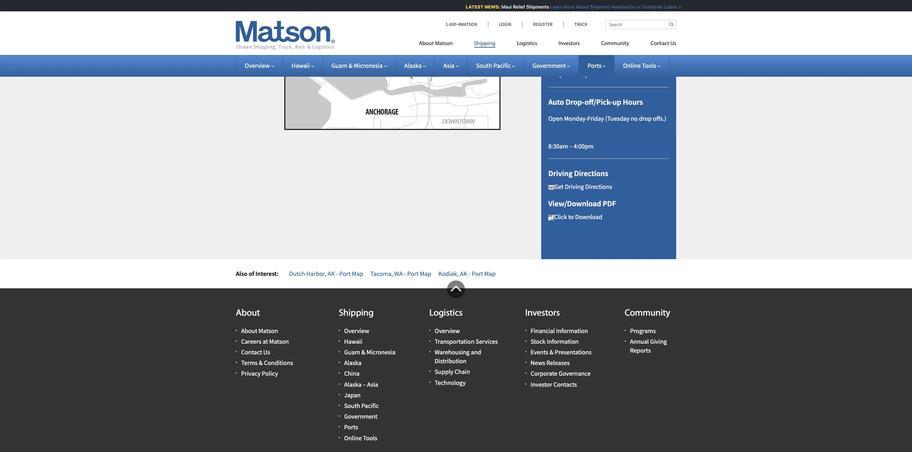 Task type: vqa. For each thing, say whether or not it's contained in the screenshot.
the leftmost Rate
no



Task type: locate. For each thing, give the bounding box(es) containing it.
terms & conditions link
[[241, 359, 293, 367]]

ports
[[588, 61, 602, 70], [344, 423, 358, 432]]

2 8:00am from the top
[[549, 60, 568, 68]]

0 horizontal spatial -
[[336, 270, 338, 278]]

logistics
[[517, 41, 537, 47], [430, 309, 463, 319]]

tools inside overview hawaii guam & micronesia alaska china alaska – asia japan south pacific government ports online tools
[[363, 434, 377, 442]]

0 horizontal spatial tools
[[363, 434, 377, 442]]

hawaii link for overview link related to shipping
[[344, 338, 363, 346]]

us
[[671, 41, 677, 47], [263, 348, 270, 356]]

logistics link
[[506, 37, 548, 52]]

1:00pm
[[549, 70, 569, 78]]

community inside community link
[[601, 41, 630, 47]]

- right harbor,
[[336, 270, 338, 278]]

south down japan
[[344, 402, 360, 410]]

alaska link down about matson
[[405, 61, 426, 70]]

2 port from the left
[[408, 270, 419, 278]]

contact down careers
[[241, 348, 262, 356]]

footer
[[0, 281, 913, 452]]

0 vertical spatial directions
[[574, 169, 609, 178]]

government down sun
[[533, 61, 566, 70]]

alaska link up china
[[344, 359, 362, 367]]

0 horizontal spatial pacific
[[362, 402, 379, 410]]

information up events & presentations link
[[547, 338, 579, 346]]

0 horizontal spatial overview
[[245, 61, 270, 70]]

financial information link
[[531, 327, 588, 335]]

1 vertical spatial micronesia
[[367, 348, 396, 356]]

1 horizontal spatial port
[[408, 270, 419, 278]]

about for about matson
[[419, 41, 434, 47]]

0 horizontal spatial overview link
[[245, 61, 274, 70]]

0 vertical spatial government link
[[533, 61, 570, 70]]

0 vertical spatial investors
[[559, 41, 580, 47]]

1 vertical spatial driving
[[565, 183, 584, 191]]

2 horizontal spatial overview link
[[435, 327, 460, 335]]

1 ak from the left
[[328, 270, 335, 278]]

1 vertical spatial government link
[[344, 413, 378, 421]]

0 horizontal spatial contact us link
[[241, 348, 270, 356]]

0 horizontal spatial ports
[[344, 423, 358, 432]]

at
[[263, 338, 268, 346]]

careers
[[241, 338, 262, 346]]

0 vertical spatial online
[[623, 61, 641, 70]]

government link up 1:00pm
[[533, 61, 570, 70]]

sun 8:00am – 11:45am 1:00pm – 5:45pm
[[549, 50, 597, 78]]

south inside overview hawaii guam & micronesia alaska china alaska – asia japan south pacific government ports online tools
[[344, 402, 360, 410]]

0 horizontal spatial government link
[[344, 413, 378, 421]]

1 vertical spatial tools
[[363, 434, 377, 442]]

alaska down about matson
[[405, 61, 422, 70]]

0 vertical spatial information
[[556, 327, 588, 335]]

online tools link
[[623, 61, 661, 70], [344, 434, 377, 442]]

driving directions
[[549, 169, 609, 178]]

1 horizontal spatial online
[[623, 61, 641, 70]]

2 horizontal spatial overview
[[435, 327, 460, 335]]

8:00am up 1:00pm
[[549, 60, 568, 68]]

hawaii link down blue matson logo with ocean, shipping, truck, rail and logistics written beneath it.
[[292, 61, 314, 70]]

investor contacts link
[[531, 380, 577, 389]]

about matson link
[[419, 37, 464, 52], [241, 327, 278, 335]]

community down search search box
[[601, 41, 630, 47]]

2 map from the left
[[420, 270, 432, 278]]

1 horizontal spatial south
[[476, 61, 492, 70]]

None search field
[[606, 20, 677, 29]]

investors up sun
[[559, 41, 580, 47]]

click
[[554, 213, 567, 221]]

8:30am
[[549, 142, 568, 150]]

directions up the pdf
[[586, 183, 613, 191]]

8:30am – 4:00pm
[[549, 142, 594, 150]]

0 vertical spatial logistics
[[517, 41, 537, 47]]

1 map from the left
[[352, 270, 364, 278]]

1 horizontal spatial online tools link
[[623, 61, 661, 70]]

0 horizontal spatial south
[[344, 402, 360, 410]]

directions up get driving directions
[[574, 169, 609, 178]]

1 vertical spatial logistics
[[430, 309, 463, 319]]

0 vertical spatial 8:00am
[[549, 5, 568, 13]]

guam inside overview hawaii guam & micronesia alaska china alaska – asia japan south pacific government ports online tools
[[344, 348, 360, 356]]

south pacific link down japan
[[344, 402, 379, 410]]

ports link
[[588, 61, 606, 70], [344, 423, 358, 432]]

1 horizontal spatial south pacific link
[[476, 61, 515, 70]]

annual giving reports link
[[630, 338, 667, 355]]

1 horizontal spatial about matson link
[[419, 37, 464, 52]]

1 vertical spatial government
[[344, 413, 378, 421]]

1 horizontal spatial hawaii link
[[344, 338, 363, 346]]

policy
[[262, 370, 278, 378]]

dutch harbor, ak - port map link
[[289, 270, 364, 278]]

0 horizontal spatial hawaii link
[[292, 61, 314, 70]]

5:45pm
[[574, 70, 594, 78]]

1 vertical spatial ports
[[344, 423, 358, 432]]

contact down search search box
[[651, 41, 670, 47]]

shipping
[[474, 41, 496, 47], [339, 309, 374, 319]]

5:00pm
[[574, 5, 594, 13]]

port right the kodiak,
[[472, 270, 483, 278]]

1-800-4matson
[[446, 21, 477, 27]]

friday
[[588, 114, 604, 123]]

1 horizontal spatial asia
[[444, 61, 455, 70]]

investors link
[[548, 37, 591, 52]]

government
[[533, 61, 566, 70], [344, 413, 378, 421]]

alaska up japan
[[344, 380, 362, 389]]

micronesia
[[354, 61, 383, 70], [367, 348, 396, 356]]

ports link up 5:45pm
[[588, 61, 606, 70]]

logistics down register "link"
[[517, 41, 537, 47]]

ports down japan
[[344, 423, 358, 432]]

2 - from the left
[[404, 270, 406, 278]]

south down shipping 'link'
[[476, 61, 492, 70]]

monday-
[[564, 114, 588, 123]]

investor
[[531, 380, 553, 389]]

1 vertical spatial contact
[[241, 348, 262, 356]]

us up terms & conditions link
[[263, 348, 270, 356]]

alaska up china
[[344, 359, 362, 367]]

dutch
[[289, 270, 305, 278]]

>
[[675, 4, 678, 10]]

supply
[[435, 368, 454, 376]]

of
[[249, 270, 254, 278]]

0 horizontal spatial government
[[344, 413, 378, 421]]

news
[[531, 359, 546, 367]]

overview inside overview hawaii guam & micronesia alaska china alaska – asia japan south pacific government ports online tools
[[344, 327, 369, 335]]

map for tacoma,
[[420, 270, 432, 278]]

0 vertical spatial south
[[476, 61, 492, 70]]

1 vertical spatial alaska link
[[344, 359, 362, 367]]

0 vertical spatial hawaii
[[292, 61, 310, 70]]

alaska link for china link
[[344, 359, 362, 367]]

1 vertical spatial 8:00am
[[549, 60, 568, 68]]

Search search field
[[606, 20, 677, 29]]

open monday-friday (tuesday no drop offs.)
[[549, 114, 667, 123]]

- right wa
[[404, 270, 406, 278]]

kodiak,
[[439, 270, 459, 278]]

guam & micronesia link for hawaii link corresponding to leftmost overview link
[[332, 61, 387, 70]]

chain
[[455, 368, 470, 376]]

contact us link down careers
[[241, 348, 270, 356]]

3 - from the left
[[469, 270, 471, 278]]

1 vertical spatial investors
[[526, 309, 560, 319]]

1 vertical spatial matson
[[259, 327, 278, 335]]

information up "stock information" link
[[556, 327, 588, 335]]

1 vertical spatial hawaii link
[[344, 338, 363, 346]]

login link
[[488, 21, 522, 27]]

1 vertical spatial guam
[[344, 348, 360, 356]]

about inside 'about matson careers at matson contact us terms & conditions privacy policy'
[[241, 327, 257, 335]]

ak right harbor,
[[328, 270, 335, 278]]

0 horizontal spatial ak
[[328, 270, 335, 278]]

driving up get
[[549, 169, 573, 178]]

0 vertical spatial alaska link
[[405, 61, 426, 70]]

0 vertical spatial government
[[533, 61, 566, 70]]

get
[[555, 183, 564, 191]]

overview inside the overview transportation services warehousing and distribution supply chain technology
[[435, 327, 460, 335]]

asia
[[444, 61, 455, 70], [367, 380, 378, 389]]

hawaii down blue matson logo with ocean, shipping, truck, rail and logistics written beneath it.
[[292, 61, 310, 70]]

overview for overview transportation services warehousing and distribution supply chain technology
[[435, 327, 460, 335]]

port right wa
[[408, 270, 419, 278]]

overview link
[[245, 61, 274, 70], [344, 327, 369, 335], [435, 327, 460, 335]]

pacific down shipping 'link'
[[494, 61, 511, 70]]

asia inside overview hawaii guam & micronesia alaska china alaska – asia japan south pacific government ports online tools
[[367, 380, 378, 389]]

about matson link up the careers at matson link
[[241, 327, 278, 335]]

& inside overview hawaii guam & micronesia alaska china alaska – asia japan south pacific government ports online tools
[[362, 348, 365, 356]]

presentations
[[555, 348, 592, 356]]

0 horizontal spatial online
[[344, 434, 362, 442]]

government down japan link
[[344, 413, 378, 421]]

- right the kodiak,
[[469, 270, 471, 278]]

ports up 5:45pm
[[588, 61, 602, 70]]

news:
[[481, 4, 497, 10]]

shipping link
[[464, 37, 506, 52]]

1 vertical spatial asia
[[367, 380, 378, 389]]

contact us link down 'search' 'image'
[[640, 37, 677, 52]]

overview link for shipping
[[344, 327, 369, 335]]

view/download
[[549, 199, 601, 209]]

0 vertical spatial community
[[601, 41, 630, 47]]

8:00am – 5:00pm
[[549, 5, 594, 13]]

government link down japan link
[[344, 413, 378, 421]]

1 vertical spatial hawaii
[[344, 338, 363, 346]]

0 vertical spatial alaska
[[405, 61, 422, 70]]

about inside top menu navigation
[[419, 41, 434, 47]]

1 horizontal spatial overview link
[[344, 327, 369, 335]]

1 horizontal spatial us
[[671, 41, 677, 47]]

about matson careers at matson contact us terms & conditions privacy policy
[[241, 327, 293, 378]]

1 vertical spatial us
[[263, 348, 270, 356]]

pacific inside overview hawaii guam & micronesia alaska china alaska – asia japan south pacific government ports online tools
[[362, 402, 379, 410]]

2 horizontal spatial port
[[472, 270, 483, 278]]

community up the programs link
[[625, 309, 671, 319]]

logistics down backtop image
[[430, 309, 463, 319]]

0 horizontal spatial hawaii
[[292, 61, 310, 70]]

privacy
[[241, 370, 261, 378]]

hawaii up china link
[[344, 338, 363, 346]]

0 horizontal spatial port
[[339, 270, 351, 278]]

alaska – asia link
[[344, 380, 378, 389]]

0 vertical spatial contact us link
[[640, 37, 677, 52]]

latest news: maui relief shipments learn more about shipment assistance or container loans >
[[462, 4, 678, 10]]

register link
[[522, 21, 564, 27]]

8:00am up sat
[[549, 5, 568, 13]]

hawaii
[[292, 61, 310, 70], [344, 338, 363, 346]]

0 vertical spatial about matson link
[[419, 37, 464, 52]]

online inside overview hawaii guam & micronesia alaska china alaska – asia japan south pacific government ports online tools
[[344, 434, 362, 442]]

section
[[533, 0, 685, 259]]

annual
[[630, 338, 649, 346]]

to
[[569, 213, 574, 221]]

japan link
[[344, 391, 361, 399]]

2 horizontal spatial map
[[485, 270, 496, 278]]

ports link down japan
[[344, 423, 358, 432]]

0 vertical spatial ports link
[[588, 61, 606, 70]]

also
[[236, 270, 248, 278]]

hawaii link up china link
[[344, 338, 363, 346]]

1 vertical spatial contact us link
[[241, 348, 270, 356]]

2 ak from the left
[[460, 270, 467, 278]]

search image
[[670, 22, 674, 27]]

1 horizontal spatial overview
[[344, 327, 369, 335]]

section containing auto drop-off/pick-up hours
[[533, 0, 685, 259]]

about for about
[[236, 309, 260, 319]]

-
[[336, 270, 338, 278], [404, 270, 406, 278], [469, 270, 471, 278]]

releases
[[547, 359, 570, 367]]

about matson link down 1-
[[419, 37, 464, 52]]

matson inside top menu navigation
[[435, 41, 453, 47]]

3 map from the left
[[485, 270, 496, 278]]

directions
[[574, 169, 609, 178], [586, 183, 613, 191]]

track
[[575, 21, 588, 27]]

- for kodiak, ak - port map
[[469, 270, 471, 278]]

1 vertical spatial ports link
[[344, 423, 358, 432]]

0 horizontal spatial about matson link
[[241, 327, 278, 335]]

–
[[570, 5, 573, 13], [570, 60, 573, 68], [570, 70, 573, 78], [570, 142, 573, 150], [363, 380, 366, 389]]

more
[[560, 4, 571, 10]]

0 horizontal spatial us
[[263, 348, 270, 356]]

track link
[[564, 21, 588, 27]]

pacific down the alaska – asia link
[[362, 402, 379, 410]]

distribution
[[435, 357, 467, 365]]

about matson link for the careers at matson link
[[241, 327, 278, 335]]

1 vertical spatial guam & micronesia link
[[344, 348, 396, 356]]

click to download
[[554, 213, 603, 221]]

1 horizontal spatial ak
[[460, 270, 467, 278]]

ak
[[328, 270, 335, 278], [460, 270, 467, 278]]

top menu navigation
[[419, 37, 677, 52]]

1 horizontal spatial -
[[404, 270, 406, 278]]

matson up at
[[259, 327, 278, 335]]

800-
[[450, 21, 458, 27]]

– inside overview hawaii guam & micronesia alaska china alaska – asia japan south pacific government ports online tools
[[363, 380, 366, 389]]

0 horizontal spatial alaska link
[[344, 359, 362, 367]]

alaska
[[405, 61, 422, 70], [344, 359, 362, 367], [344, 380, 362, 389]]

us down 'search' 'image'
[[671, 41, 677, 47]]

register
[[533, 21, 553, 27]]

investors up financial at the bottom right
[[526, 309, 560, 319]]

assistance
[[608, 4, 632, 10]]

1 horizontal spatial contact
[[651, 41, 670, 47]]

south
[[476, 61, 492, 70], [344, 402, 360, 410]]

south pacific link
[[476, 61, 515, 70], [344, 402, 379, 410]]

0 vertical spatial micronesia
[[354, 61, 383, 70]]

sat
[[549, 22, 557, 30]]

driving down the driving directions
[[565, 183, 584, 191]]

0 vertical spatial matson
[[435, 41, 453, 47]]

0 vertical spatial guam
[[332, 61, 348, 70]]

about for about matson careers at matson contact us terms & conditions privacy policy
[[241, 327, 257, 335]]

ak right the kodiak,
[[460, 270, 467, 278]]

matson down 1-
[[435, 41, 453, 47]]

offs.)
[[653, 114, 667, 123]]

matson right at
[[269, 338, 289, 346]]

information
[[556, 327, 588, 335], [547, 338, 579, 346]]

guam & micronesia link for hawaii link associated with overview link related to shipping
[[344, 348, 396, 356]]

south pacific link down shipping 'link'
[[476, 61, 515, 70]]

1 vertical spatial online tools link
[[344, 434, 377, 442]]

0 vertical spatial online tools link
[[623, 61, 661, 70]]

0 horizontal spatial map
[[352, 270, 364, 278]]

map
[[352, 270, 364, 278], [420, 270, 432, 278], [485, 270, 496, 278]]

1 horizontal spatial government link
[[533, 61, 570, 70]]

investors
[[559, 41, 580, 47], [526, 309, 560, 319]]

1 vertical spatial pacific
[[362, 402, 379, 410]]

0 horizontal spatial asia
[[367, 380, 378, 389]]

0 horizontal spatial contact
[[241, 348, 262, 356]]

0 vertical spatial contact
[[651, 41, 670, 47]]

0 vertical spatial guam & micronesia link
[[332, 61, 387, 70]]

port right harbor,
[[339, 270, 351, 278]]

financial
[[531, 327, 555, 335]]

1 - from the left
[[336, 270, 338, 278]]

0 horizontal spatial shipping
[[339, 309, 374, 319]]

3 port from the left
[[472, 270, 483, 278]]

corporate
[[531, 370, 558, 378]]

0 horizontal spatial south pacific link
[[344, 402, 379, 410]]

1 vertical spatial about matson link
[[241, 327, 278, 335]]

0 vertical spatial us
[[671, 41, 677, 47]]



Task type: describe. For each thing, give the bounding box(es) containing it.
warehousing and distribution link
[[435, 348, 481, 365]]

backtop image
[[447, 281, 465, 299]]

off/pick-
[[585, 97, 613, 107]]

1 horizontal spatial ports link
[[588, 61, 606, 70]]

conditions
[[264, 359, 293, 367]]

1 horizontal spatial ports
[[588, 61, 602, 70]]

relief
[[509, 4, 522, 10]]

programs link
[[630, 327, 656, 335]]

up
[[613, 97, 622, 107]]

open
[[549, 114, 563, 123]]

micronesia inside overview hawaii guam & micronesia alaska china alaska – asia japan south pacific government ports online tools
[[367, 348, 396, 356]]

11:45am
[[574, 60, 597, 68]]

0 vertical spatial driving
[[549, 169, 573, 178]]

programs
[[630, 327, 656, 335]]

overview hawaii guam & micronesia alaska china alaska – asia japan south pacific government ports online tools
[[344, 327, 396, 442]]

anchorage image
[[549, 215, 554, 221]]

port for tacoma, wa - port map
[[408, 270, 419, 278]]

latest
[[462, 4, 480, 10]]

technology
[[435, 379, 466, 387]]

china link
[[344, 370, 360, 378]]

1 vertical spatial directions
[[586, 183, 613, 191]]

4:00pm
[[574, 142, 594, 150]]

0 horizontal spatial online tools link
[[344, 434, 377, 442]]

matson for about matson
[[435, 41, 453, 47]]

& inside the 'financial information stock information events & presentations news releases corporate governance investor contacts'
[[550, 348, 554, 356]]

us inside 'about matson careers at matson contact us terms & conditions privacy policy'
[[263, 348, 270, 356]]

download
[[575, 213, 603, 221]]

wa
[[394, 270, 403, 278]]

maui
[[498, 4, 508, 10]]

harbor,
[[306, 270, 326, 278]]

giving
[[651, 338, 667, 346]]

careers at matson link
[[241, 338, 289, 346]]

click to download link
[[549, 213, 603, 221]]

terms
[[241, 359, 258, 367]]

1-
[[446, 21, 450, 27]]

tacoma,
[[371, 270, 393, 278]]

4matson
[[458, 21, 477, 27]]

overview transportation services warehousing and distribution supply chain technology
[[435, 327, 498, 387]]

footer containing about
[[0, 281, 913, 452]]

0 vertical spatial asia
[[444, 61, 455, 70]]

investors inside 'link'
[[559, 41, 580, 47]]

1 horizontal spatial government
[[533, 61, 566, 70]]

sun
[[549, 50, 559, 58]]

shipment
[[587, 4, 607, 10]]

governance
[[559, 370, 591, 378]]

corporate governance link
[[531, 370, 591, 378]]

learn
[[547, 4, 559, 10]]

map for kodiak,
[[485, 270, 496, 278]]

direction image
[[549, 185, 555, 190]]

about matson
[[419, 41, 453, 47]]

news releases link
[[531, 359, 570, 367]]

contacts
[[554, 380, 577, 389]]

0 vertical spatial pacific
[[494, 61, 511, 70]]

overview link for logistics
[[435, 327, 460, 335]]

overview for overview
[[245, 61, 270, 70]]

logistics inside top menu navigation
[[517, 41, 537, 47]]

hawaii link for leftmost overview link
[[292, 61, 314, 70]]

events & presentations link
[[531, 348, 592, 356]]

1 vertical spatial shipping
[[339, 309, 374, 319]]

& inside 'about matson careers at matson contact us terms & conditions privacy policy'
[[259, 359, 263, 367]]

0 vertical spatial south pacific link
[[476, 61, 515, 70]]

contact inside top menu navigation
[[651, 41, 670, 47]]

warehousing
[[435, 348, 470, 356]]

interest:
[[256, 270, 279, 278]]

shipments
[[523, 4, 546, 10]]

auto
[[549, 97, 564, 107]]

1 port from the left
[[339, 270, 351, 278]]

container
[[639, 4, 660, 10]]

overview for overview hawaii guam & micronesia alaska china alaska – asia japan south pacific government ports online tools
[[344, 327, 369, 335]]

hours
[[623, 97, 643, 107]]

port for kodiak, ak - port map
[[472, 270, 483, 278]]

- for tacoma, wa - port map
[[404, 270, 406, 278]]

2 vertical spatial matson
[[269, 338, 289, 346]]

pdf
[[603, 199, 616, 209]]

1 vertical spatial community
[[625, 309, 671, 319]]

1 vertical spatial information
[[547, 338, 579, 346]]

1 horizontal spatial contact us link
[[640, 37, 677, 52]]

matson for about matson careers at matson contact us terms & conditions privacy policy
[[259, 327, 278, 335]]

alaska link for asia link
[[405, 61, 426, 70]]

reports
[[630, 346, 651, 355]]

1 vertical spatial alaska
[[344, 359, 362, 367]]

kodiak, ak - port map link
[[439, 270, 496, 278]]

drop-
[[566, 97, 585, 107]]

technology link
[[435, 379, 466, 387]]

hawaii inside overview hawaii guam & micronesia alaska china alaska – asia japan south pacific government ports online tools
[[344, 338, 363, 346]]

1 8:00am from the top
[[549, 5, 568, 13]]

us inside contact us link
[[671, 41, 677, 47]]

government inside overview hawaii guam & micronesia alaska china alaska – asia japan south pacific government ports online tools
[[344, 413, 378, 421]]

blue matson logo with ocean, shipping, truck, rail and logistics written beneath it. image
[[236, 21, 335, 50]]

and
[[471, 348, 481, 356]]

2 vertical spatial alaska
[[344, 380, 362, 389]]

about matson link for shipping 'link'
[[419, 37, 464, 52]]

contact inside 'about matson careers at matson contact us terms & conditions privacy policy'
[[241, 348, 262, 356]]

shipping inside 'link'
[[474, 41, 496, 47]]

0 horizontal spatial ports link
[[344, 423, 358, 432]]

1 horizontal spatial tools
[[642, 61, 657, 70]]

south pacific
[[476, 61, 511, 70]]

ports inside overview hawaii guam & micronesia alaska china alaska – asia japan south pacific government ports online tools
[[344, 423, 358, 432]]

1-800-4matson link
[[446, 21, 488, 27]]

login
[[499, 21, 512, 27]]

learn more about shipment assistance or container loans > link
[[547, 4, 678, 10]]

privacy policy link
[[241, 370, 278, 378]]

8:00am inside sun 8:00am – 11:45am 1:00pm – 5:45pm
[[549, 60, 568, 68]]

japan
[[344, 391, 361, 399]]

auto drop-off/pick-up hours
[[549, 97, 643, 107]]

dutch harbor, ak - port map
[[289, 270, 364, 278]]

financial information stock information events & presentations news releases corporate governance investor contacts
[[531, 327, 592, 389]]

online tools
[[623, 61, 657, 70]]

tacoma, wa - port map
[[371, 270, 432, 278]]

loans
[[661, 4, 674, 10]]

get driving directions link
[[549, 183, 613, 191]]

0 horizontal spatial logistics
[[430, 309, 463, 319]]

guam & micronesia
[[332, 61, 383, 70]]

contact us
[[651, 41, 677, 47]]

1 vertical spatial south pacific link
[[344, 402, 379, 410]]

asia link
[[444, 61, 459, 70]]



